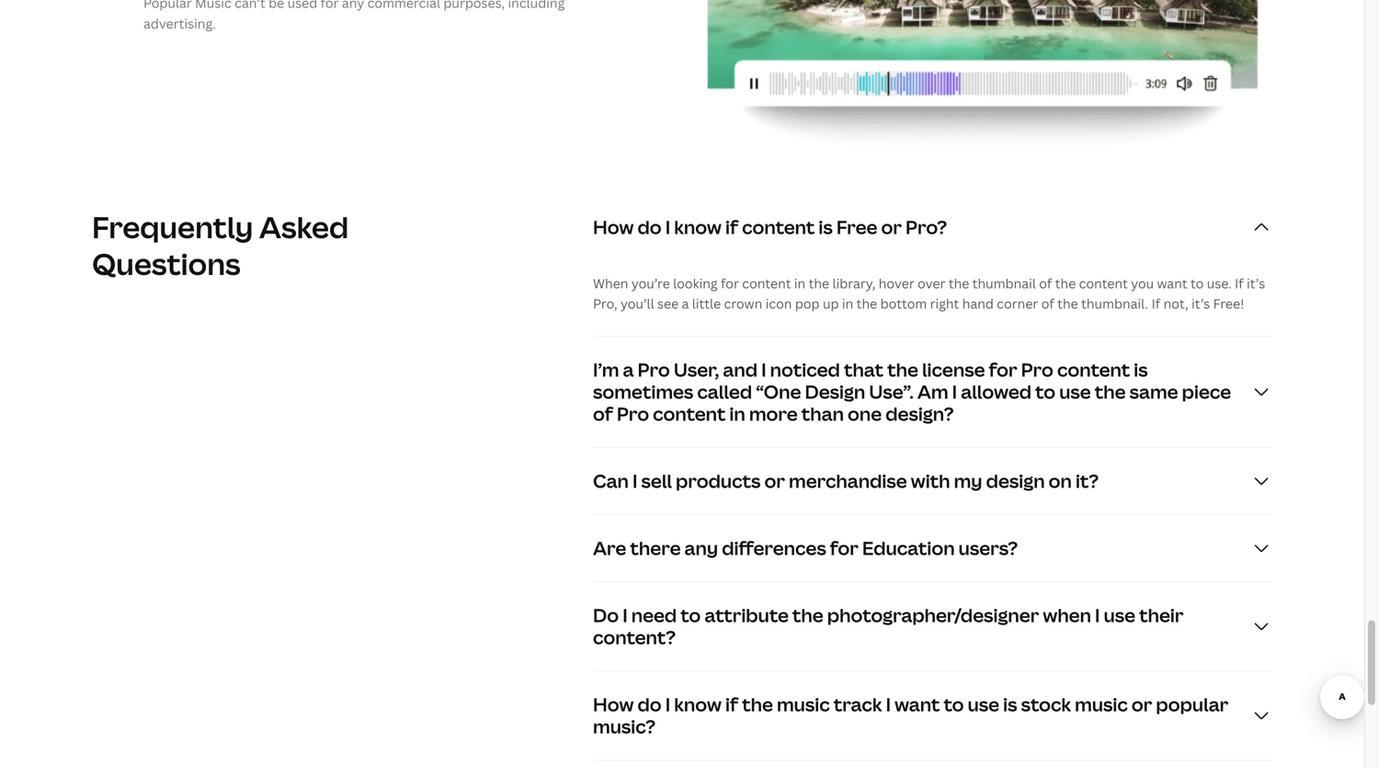Task type: describe. For each thing, give the bounding box(es) containing it.
use.
[[1207, 275, 1232, 292]]

it?
[[1076, 468, 1099, 493]]

used
[[288, 0, 318, 11]]

that
[[844, 357, 884, 382]]

little
[[692, 295, 721, 312]]

popular
[[1156, 692, 1229, 717]]

"one
[[756, 379, 801, 404]]

can i sell products or merchandise with my design on it? button
[[593, 448, 1273, 514]]

bottom
[[881, 295, 927, 312]]

frequently asked questions
[[92, 207, 349, 284]]

hover
[[879, 275, 915, 292]]

i up the you're
[[666, 214, 671, 240]]

0 vertical spatial of
[[1040, 275, 1052, 292]]

corner
[[997, 295, 1039, 312]]

pro,
[[593, 295, 618, 312]]

allowed
[[961, 379, 1032, 404]]

a inside "when you're looking for content in the library, hover over the thumbnail of the content you want to use. if it's pro, you'll see a little crown icon pop up in the bottom right hand corner of the thumbnail. if not, it's free!"
[[682, 295, 689, 312]]

if for the
[[726, 692, 739, 717]]

how do i know if content is free or pro?
[[593, 214, 947, 240]]

do i need to attribute the photographer/designer when i use their content? button
[[593, 582, 1273, 670]]

use inside how do i know if the music track i want to use is stock music or popular music?
[[968, 692, 1000, 717]]

merchandise
[[789, 468, 907, 493]]

library,
[[833, 275, 876, 292]]

to inside "when you're looking for content in the library, hover over the thumbnail of the content you want to use. if it's pro, you'll see a little crown icon pop up in the bottom right hand corner of the thumbnail. if not, it's free!"
[[1191, 275, 1204, 292]]

2 music from the left
[[1075, 692, 1128, 717]]

pop
[[795, 295, 820, 312]]

use".
[[869, 379, 914, 404]]

i right when
[[1095, 602, 1100, 628]]

do
[[593, 602, 619, 628]]

you'll
[[621, 295, 654, 312]]

stock
[[1021, 692, 1071, 717]]

up
[[823, 295, 839, 312]]

be
[[269, 0, 284, 11]]

or inside can i sell products or merchandise with my design on it? dropdown button
[[765, 468, 785, 493]]

0 horizontal spatial it's
[[1192, 295, 1211, 312]]

icon
[[766, 295, 792, 312]]

the left the thumbnail.
[[1058, 295, 1079, 312]]

i'm
[[593, 357, 619, 382]]

questions
[[92, 244, 241, 284]]

for inside dropdown button
[[830, 535, 859, 561]]

content?
[[593, 624, 676, 650]]

the up pop
[[809, 275, 830, 292]]

use inside the do i need to attribute the photographer/designer when i use their content?
[[1104, 602, 1136, 628]]

know for content
[[674, 214, 722, 240]]

free!
[[1214, 295, 1245, 312]]

same
[[1130, 379, 1179, 404]]

how for how do i know if the music track i want to use is stock music or popular music?
[[593, 692, 634, 717]]

called
[[697, 379, 752, 404]]

how do i know if the music track i want to use is stock music or popular music? button
[[593, 671, 1273, 760]]

sometimes
[[593, 379, 694, 404]]

can't
[[235, 0, 266, 11]]

i'm a pro user, and i noticed that the license for pro content is sometimes called "one design use". am i allowed to use the same piece of pro content in more than one design? button
[[593, 337, 1273, 447]]

0 vertical spatial in
[[795, 275, 806, 292]]

is inside i'm a pro user, and i noticed that the license for pro content is sometimes called "one design use". am i allowed to use the same piece of pro content in more than one design?
[[1134, 357, 1148, 382]]

are there any differences for education users? button
[[593, 515, 1273, 581]]

is inside how do i know if the music track i want to use is stock music or popular music?
[[1004, 692, 1018, 717]]

crown
[[724, 295, 763, 312]]

design?
[[886, 401, 954, 426]]

license
[[922, 357, 985, 382]]

differences
[[722, 535, 827, 561]]

need
[[632, 602, 677, 628]]

sell
[[642, 468, 672, 493]]

popular music can't be used for any commercial purposes, including advertising.
[[143, 0, 565, 32]]

any inside dropdown button
[[685, 535, 718, 561]]

when
[[593, 275, 629, 292]]

and
[[723, 357, 758, 382]]

for inside "when you're looking for content in the library, hover over the thumbnail of the content you want to use. if it's pro, you'll see a little crown icon pop up in the bottom right hand corner of the thumbnail. if not, it's free!"
[[721, 275, 739, 292]]

i right track
[[886, 692, 891, 717]]

the left same
[[1095, 379, 1126, 404]]

or inside the how do i know if content is free or pro? dropdown button
[[882, 214, 902, 240]]

products
[[676, 468, 761, 493]]

their
[[1140, 602, 1184, 628]]

users?
[[959, 535, 1018, 561]]

design
[[987, 468, 1045, 493]]

not,
[[1164, 295, 1189, 312]]

design
[[805, 379, 866, 404]]

when you're looking for content in the library, hover over the thumbnail of the content you want to use. if it's pro, you'll see a little crown icon pop up in the bottom right hand corner of the thumbnail. if not, it's free!
[[593, 275, 1266, 312]]

pro?
[[906, 214, 947, 240]]

with
[[911, 468, 951, 493]]

thumbnail.
[[1082, 295, 1149, 312]]

the up right
[[949, 275, 970, 292]]

for inside i'm a pro user, and i noticed that the license for pro content is sometimes called "one design use". am i allowed to use the same piece of pro content in more than one design?
[[989, 357, 1018, 382]]

photographer/designer
[[828, 602, 1040, 628]]



Task type: locate. For each thing, give the bounding box(es) containing it.
commercial
[[368, 0, 441, 11]]

2 know from the top
[[674, 692, 722, 717]]

one
[[848, 401, 882, 426]]

in inside i'm a pro user, and i noticed that the license for pro content is sometimes called "one design use". am i allowed to use the same piece of pro content in more than one design?
[[730, 401, 746, 426]]

in left 'more'
[[730, 401, 746, 426]]

do up the you're
[[638, 214, 662, 240]]

on
[[1049, 468, 1072, 493]]

music?
[[593, 714, 656, 739]]

i right music?
[[666, 692, 671, 717]]

1 vertical spatial any
[[685, 535, 718, 561]]

any right there
[[685, 535, 718, 561]]

you
[[1131, 275, 1154, 292]]

to left use.
[[1191, 275, 1204, 292]]

1 vertical spatial use
[[1104, 602, 1136, 628]]

1 vertical spatial how
[[593, 692, 634, 717]]

1 vertical spatial in
[[842, 295, 854, 312]]

am
[[918, 379, 949, 404]]

of right thumbnail
[[1040, 275, 1052, 292]]

the inside the do i need to attribute the photographer/designer when i use their content?
[[793, 602, 824, 628]]

advertising.
[[143, 15, 216, 32]]

1 vertical spatial a
[[623, 357, 634, 382]]

0 vertical spatial use
[[1060, 379, 1091, 404]]

1 if from the top
[[726, 214, 739, 240]]

the inside how do i know if the music track i want to use is stock music or popular music?
[[742, 692, 773, 717]]

if
[[1235, 275, 1244, 292], [1152, 295, 1161, 312]]

the right attribute
[[793, 602, 824, 628]]

for
[[321, 0, 339, 11], [721, 275, 739, 292], [989, 357, 1018, 382], [830, 535, 859, 561]]

0 horizontal spatial if
[[1152, 295, 1161, 312]]

2 vertical spatial or
[[1132, 692, 1153, 717]]

if for content
[[726, 214, 739, 240]]

1 vertical spatial it's
[[1192, 295, 1211, 312]]

0 vertical spatial it's
[[1247, 275, 1266, 292]]

how do i know if the music track i want to use is stock music or popular music?
[[593, 692, 1229, 739]]

i'm a pro user, and i noticed that the license for pro content is sometimes called "one design use". am i allowed to use the same piece of pro content in more than one design?
[[593, 357, 1232, 426]]

more
[[749, 401, 798, 426]]

track
[[834, 692, 882, 717]]

want inside "when you're looking for content in the library, hover over the thumbnail of the content you want to use. if it's pro, you'll see a little crown icon pop up in the bottom right hand corner of the thumbnail. if not, it's free!"
[[1158, 275, 1188, 292]]

purposes,
[[444, 0, 505, 11]]

0 horizontal spatial is
[[819, 214, 833, 240]]

for inside popular music can't be used for any commercial purposes, including advertising.
[[321, 0, 339, 11]]

to inside how do i know if the music track i want to use is stock music or popular music?
[[944, 692, 964, 717]]

if left not,
[[1152, 295, 1161, 312]]

to inside the do i need to attribute the photographer/designer when i use their content?
[[681, 602, 701, 628]]

free
[[837, 214, 878, 240]]

attribute
[[705, 602, 789, 628]]

i
[[666, 214, 671, 240], [762, 357, 767, 382], [953, 379, 958, 404], [633, 468, 638, 493], [623, 602, 628, 628], [1095, 602, 1100, 628], [666, 692, 671, 717], [886, 692, 891, 717]]

for left education
[[830, 535, 859, 561]]

to inside i'm a pro user, and i noticed that the license for pro content is sometimes called "one design use". am i allowed to use the same piece of pro content in more than one design?
[[1036, 379, 1056, 404]]

in
[[795, 275, 806, 292], [842, 295, 854, 312], [730, 401, 746, 426]]

2 vertical spatial use
[[968, 692, 1000, 717]]

a inside i'm a pro user, and i noticed that the license for pro content is sometimes called "one design use". am i allowed to use the same piece of pro content in more than one design?
[[623, 357, 634, 382]]

are
[[593, 535, 627, 561]]

0 vertical spatial how
[[593, 214, 634, 240]]

know up looking at top
[[674, 214, 722, 240]]

including
[[508, 0, 565, 11]]

music
[[195, 0, 232, 11]]

it's
[[1247, 275, 1266, 292], [1192, 295, 1211, 312]]

how for how do i know if content is free or pro?
[[593, 214, 634, 240]]

how inside how do i know if the music track i want to use is stock music or popular music?
[[593, 692, 634, 717]]

for up crown
[[721, 275, 739, 292]]

0 horizontal spatial music
[[777, 692, 830, 717]]

asked
[[259, 207, 349, 247]]

the
[[809, 275, 830, 292], [949, 275, 970, 292], [1056, 275, 1076, 292], [857, 295, 878, 312], [1058, 295, 1079, 312], [888, 357, 919, 382], [1095, 379, 1126, 404], [793, 602, 824, 628], [742, 692, 773, 717]]

1 do from the top
[[638, 214, 662, 240]]

music
[[777, 692, 830, 717], [1075, 692, 1128, 717]]

1 vertical spatial of
[[1042, 295, 1055, 312]]

1 vertical spatial want
[[895, 692, 940, 717]]

1 vertical spatial or
[[765, 468, 785, 493]]

any right used
[[342, 0, 364, 11]]

for right used
[[321, 0, 339, 11]]

0 horizontal spatial any
[[342, 0, 364, 11]]

than
[[802, 401, 844, 426]]

1 horizontal spatial a
[[682, 295, 689, 312]]

2 if from the top
[[726, 692, 739, 717]]

i right and
[[762, 357, 767, 382]]

pro
[[638, 357, 670, 382], [1021, 357, 1054, 382], [617, 401, 649, 426]]

how do i know if content is free or pro? button
[[593, 194, 1273, 260]]

0 vertical spatial a
[[682, 295, 689, 312]]

of right corner at the right of the page
[[1042, 295, 1055, 312]]

2 vertical spatial in
[[730, 401, 746, 426]]

looking
[[673, 275, 718, 292]]

do for how do i know if the music track i want to use is stock music or popular music?
[[638, 692, 662, 717]]

1 horizontal spatial or
[[882, 214, 902, 240]]

to right allowed
[[1036, 379, 1056, 404]]

music right stock
[[1075, 692, 1128, 717]]

a right see
[[682, 295, 689, 312]]

how
[[593, 214, 634, 240], [593, 692, 634, 717]]

music left track
[[777, 692, 830, 717]]

noticed
[[770, 357, 840, 382]]

know inside how do i know if the music track i want to use is stock music or popular music?
[[674, 692, 722, 717]]

when
[[1043, 602, 1092, 628]]

or left popular
[[1132, 692, 1153, 717]]

to down do i need to attribute the photographer/designer when i use their content? dropdown button
[[944, 692, 964, 717]]

popular
[[143, 0, 192, 11]]

the right thumbnail
[[1056, 275, 1076, 292]]

i right do
[[623, 602, 628, 628]]

know right music?
[[674, 692, 722, 717]]

want inside how do i know if the music track i want to use is stock music or popular music?
[[895, 692, 940, 717]]

know for the
[[674, 692, 722, 717]]

if
[[726, 214, 739, 240], [726, 692, 739, 717]]

use left the their
[[1104, 602, 1136, 628]]

in right up
[[842, 295, 854, 312]]

right
[[930, 295, 960, 312]]

use left same
[[1060, 379, 1091, 404]]

1 vertical spatial if
[[726, 692, 739, 717]]

a
[[682, 295, 689, 312], [623, 357, 634, 382]]

thumbnail
[[973, 275, 1036, 292]]

do
[[638, 214, 662, 240], [638, 692, 662, 717]]

if inside how do i know if the music track i want to use is stock music or popular music?
[[726, 692, 739, 717]]

do down content?
[[638, 692, 662, 717]]

know inside the how do i know if content is free or pro? dropdown button
[[674, 214, 722, 240]]

0 vertical spatial is
[[819, 214, 833, 240]]

of down i'm
[[593, 401, 613, 426]]

1 horizontal spatial use
[[1060, 379, 1091, 404]]

2 how from the top
[[593, 692, 634, 717]]

1 vertical spatial if
[[1152, 295, 1161, 312]]

2 vertical spatial is
[[1004, 692, 1018, 717]]

want up not,
[[1158, 275, 1188, 292]]

0 vertical spatial know
[[674, 214, 722, 240]]

0 horizontal spatial or
[[765, 468, 785, 493]]

education
[[863, 535, 955, 561]]

2 do from the top
[[638, 692, 662, 717]]

1 music from the left
[[777, 692, 830, 717]]

2 horizontal spatial is
[[1134, 357, 1148, 382]]

1 know from the top
[[674, 214, 722, 240]]

0 vertical spatial or
[[882, 214, 902, 240]]

1 horizontal spatial any
[[685, 535, 718, 561]]

piece
[[1182, 379, 1232, 404]]

0 vertical spatial want
[[1158, 275, 1188, 292]]

do inside how do i know if the music track i want to use is stock music or popular music?
[[638, 692, 662, 717]]

0 vertical spatial if
[[726, 214, 739, 240]]

2 vertical spatial of
[[593, 401, 613, 426]]

2 horizontal spatial use
[[1104, 602, 1136, 628]]

hand
[[963, 295, 994, 312]]

or
[[882, 214, 902, 240], [765, 468, 785, 493], [1132, 692, 1153, 717]]

2 horizontal spatial or
[[1132, 692, 1153, 717]]

i right am
[[953, 379, 958, 404]]

pro down i'm
[[617, 401, 649, 426]]

over
[[918, 275, 946, 292]]

if inside the how do i know if content is free or pro? dropdown button
[[726, 214, 739, 240]]

user,
[[674, 357, 720, 382]]

how up when at the top left
[[593, 214, 634, 240]]

use left stock
[[968, 692, 1000, 717]]

can i sell products or merchandise with my design on it?
[[593, 468, 1099, 493]]

2 horizontal spatial in
[[842, 295, 854, 312]]

0 horizontal spatial want
[[895, 692, 940, 717]]

see
[[658, 295, 679, 312]]

there
[[630, 535, 681, 561]]

if right use.
[[1235, 275, 1244, 292]]

i left sell
[[633, 468, 638, 493]]

can
[[593, 468, 629, 493]]

1 vertical spatial know
[[674, 692, 722, 717]]

it's right not,
[[1192, 295, 1211, 312]]

to right need
[[681, 602, 701, 628]]

frequently
[[92, 207, 253, 247]]

pro down corner at the right of the page
[[1021, 357, 1054, 382]]

is left piece
[[1134, 357, 1148, 382]]

of inside i'm a pro user, and i noticed that the license for pro content is sometimes called "one design use". am i allowed to use the same piece of pro content in more than one design?
[[593, 401, 613, 426]]

1 horizontal spatial it's
[[1247, 275, 1266, 292]]

for right license
[[989, 357, 1018, 382]]

in for the
[[842, 295, 854, 312]]

how down content?
[[593, 692, 634, 717]]

0 vertical spatial any
[[342, 0, 364, 11]]

0 horizontal spatial in
[[730, 401, 746, 426]]

if down attribute
[[726, 692, 739, 717]]

or right free
[[882, 214, 902, 240]]

0 horizontal spatial use
[[968, 692, 1000, 717]]

or right products
[[765, 468, 785, 493]]

pro left 'user,'
[[638, 357, 670, 382]]

1 how from the top
[[593, 214, 634, 240]]

1 vertical spatial is
[[1134, 357, 1148, 382]]

use
[[1060, 379, 1091, 404], [1104, 602, 1136, 628], [968, 692, 1000, 717]]

is
[[819, 214, 833, 240], [1134, 357, 1148, 382], [1004, 692, 1018, 717]]

do for how do i know if content is free or pro?
[[638, 214, 662, 240]]

to
[[1191, 275, 1204, 292], [1036, 379, 1056, 404], [681, 602, 701, 628], [944, 692, 964, 717]]

in for noticed
[[730, 401, 746, 426]]

it's right use.
[[1247, 275, 1266, 292]]

1 horizontal spatial if
[[1235, 275, 1244, 292]]

if up crown
[[726, 214, 739, 240]]

0 vertical spatial do
[[638, 214, 662, 240]]

1 horizontal spatial want
[[1158, 275, 1188, 292]]

use inside i'm a pro user, and i noticed that the license for pro content is sometimes called "one design use". am i allowed to use the same piece of pro content in more than one design?
[[1060, 379, 1091, 404]]

you're
[[632, 275, 670, 292]]

1 horizontal spatial music
[[1075, 692, 1128, 717]]

in up pop
[[795, 275, 806, 292]]

my
[[954, 468, 983, 493]]

0 horizontal spatial a
[[623, 357, 634, 382]]

is left free
[[819, 214, 833, 240]]

or inside how do i know if the music track i want to use is stock music or popular music?
[[1132, 692, 1153, 717]]

the down attribute
[[742, 692, 773, 717]]

want right track
[[895, 692, 940, 717]]

are there any differences for education users?
[[593, 535, 1018, 561]]

1 vertical spatial do
[[638, 692, 662, 717]]

know
[[674, 214, 722, 240], [674, 692, 722, 717]]

the down library,
[[857, 295, 878, 312]]

any inside popular music can't be used for any commercial purposes, including advertising.
[[342, 0, 364, 11]]

the right that
[[888, 357, 919, 382]]

0 vertical spatial if
[[1235, 275, 1244, 292]]

content inside the how do i know if content is free or pro? dropdown button
[[742, 214, 815, 240]]

a right i'm
[[623, 357, 634, 382]]

is left stock
[[1004, 692, 1018, 717]]

1 horizontal spatial in
[[795, 275, 806, 292]]

do i need to attribute the photographer/designer when i use their content?
[[593, 602, 1184, 650]]

1 horizontal spatial is
[[1004, 692, 1018, 717]]



Task type: vqa. For each thing, say whether or not it's contained in the screenshot.
how do i know if the music track i want to use is stock music or popular music? dropdown button
yes



